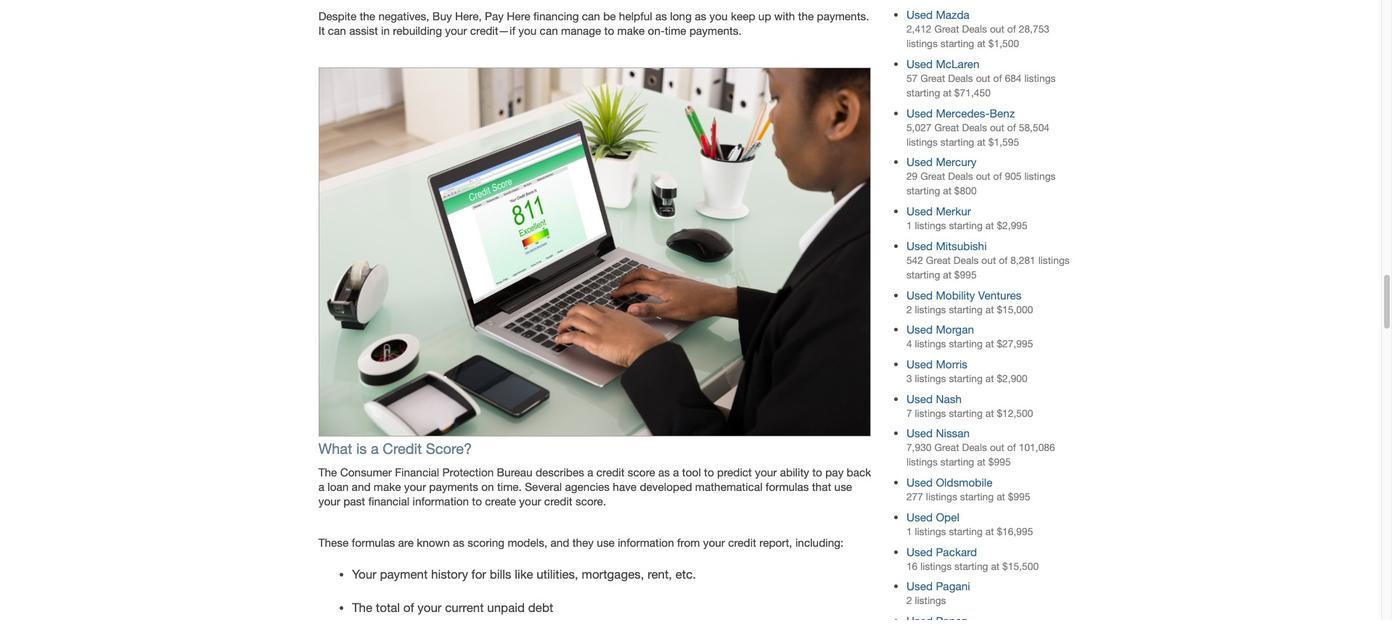 Task type: locate. For each thing, give the bounding box(es) containing it.
mobility
[[936, 289, 976, 302]]

of left 905 at top
[[994, 171, 1003, 183]]

2 used from the top
[[907, 57, 933, 70]]

1 vertical spatial $995
[[989, 457, 1011, 469]]

use inside the consumer financial protection bureau describes a credit score as a tool to predict your ability to pay back a loan and make your payments on time. several agencies have developed mathematical formulas that use your past financial information to create your credit score.
[[835, 481, 853, 494]]

at left $12,500
[[986, 408, 995, 420]]

deals inside 5,027 great deals out of 58,504 listings starting at
[[963, 122, 988, 133]]

10 used from the top
[[907, 393, 933, 406]]

deals
[[963, 23, 988, 35], [949, 73, 974, 84], [963, 122, 988, 133], [949, 171, 974, 183], [954, 255, 979, 266], [963, 443, 988, 454]]

used merkur 1 listings starting at $2,995
[[907, 205, 1028, 232]]

can down financing
[[540, 24, 558, 37]]

of left the 8,281
[[999, 255, 1008, 266]]

listings inside used opel 1 listings starting at $16,995
[[915, 526, 947, 538]]

at left $1,595
[[978, 136, 986, 148]]

2 horizontal spatial credit
[[729, 536, 757, 550]]

deals inside 542 great deals out of 8,281 listings starting at
[[954, 255, 979, 266]]

credit left report, at bottom right
[[729, 536, 757, 550]]

at up mobility
[[944, 269, 952, 281]]

1 1 from the top
[[907, 220, 913, 232]]

have
[[613, 481, 637, 494]]

benz
[[990, 106, 1016, 120]]

starting inside 7,930 great deals out of 101,086 listings starting at
[[941, 457, 975, 469]]

1 vertical spatial formulas
[[352, 536, 395, 550]]

of left 684
[[994, 73, 1003, 84]]

used mercury link
[[907, 156, 977, 169]]

used morgan link
[[907, 323, 975, 336]]

starting inside used opel 1 listings starting at $16,995
[[949, 526, 983, 538]]

0 vertical spatial information
[[413, 496, 469, 509]]

great inside 57 great deals out of 684 listings starting at
[[921, 73, 946, 84]]

1 horizontal spatial formulas
[[766, 481, 809, 494]]

1 horizontal spatial the
[[352, 601, 373, 616]]

used up the '7'
[[907, 393, 933, 406]]

used for used opel 1 listings starting at $16,995
[[907, 511, 933, 524]]

of inside 7,930 great deals out of 101,086 listings starting at
[[1008, 443, 1017, 454]]

0 vertical spatial formulas
[[766, 481, 809, 494]]

on-
[[648, 24, 665, 37]]

at up oldsmobile in the right of the page
[[978, 457, 986, 469]]

starting
[[941, 38, 975, 50], [907, 87, 941, 99], [941, 136, 975, 148], [907, 185, 941, 197], [949, 220, 983, 232], [907, 269, 941, 281], [949, 304, 983, 316], [949, 339, 983, 350], [949, 373, 983, 385], [949, 408, 983, 420], [941, 457, 975, 469], [961, 492, 994, 503], [949, 526, 983, 538], [955, 561, 989, 573]]

used left merkur
[[907, 205, 933, 218]]

1 vertical spatial make
[[374, 481, 401, 494]]

assist
[[349, 24, 378, 37]]

0 horizontal spatial formulas
[[352, 536, 395, 550]]

used up 277
[[907, 477, 933, 490]]

used up 7,930
[[907, 427, 933, 440]]

used mitsubishi link
[[907, 240, 987, 253]]

at up the $16,995
[[997, 492, 1006, 503]]

information
[[413, 496, 469, 509], [618, 536, 674, 550]]

0 horizontal spatial make
[[374, 481, 401, 494]]

starting inside used packard 16 listings starting at $15,500
[[955, 561, 989, 573]]

1 2 from the top
[[907, 304, 913, 316]]

is
[[357, 441, 367, 458]]

used mercedes-benz
[[907, 106, 1016, 120]]

make down helpful
[[618, 24, 645, 37]]

of inside 57 great deals out of 684 listings starting at
[[994, 73, 1003, 84]]

of inside 5,027 great deals out of 58,504 listings starting at
[[1008, 122, 1017, 133]]

0 horizontal spatial and
[[352, 481, 371, 494]]

as inside the consumer financial protection bureau describes a credit score as a tool to predict your ability to pay back a loan and make your payments on time. several agencies have developed mathematical formulas that use your past financial information to create your credit score.
[[659, 467, 670, 480]]

payments.
[[817, 10, 870, 23], [690, 24, 742, 37]]

the for the consumer financial protection bureau describes a credit score as a tool to predict your ability to pay back a loan and make your payments on time. several agencies have developed mathematical formulas that use your past financial information to create your credit score.
[[319, 467, 337, 480]]

used inside used merkur 1 listings starting at $2,995
[[907, 205, 933, 218]]

2 down used pagani link
[[907, 596, 913, 607]]

to down be
[[605, 24, 615, 37]]

used for used mobility ventures 2 listings starting at $15,000
[[907, 289, 933, 302]]

great down "used mclaren"
[[921, 73, 946, 84]]

listings inside 542 great deals out of 8,281 listings starting at
[[1039, 255, 1070, 266]]

great inside 2,412 great deals out of 28,753 listings starting at
[[935, 23, 960, 35]]

deals inside 2,412 great deals out of 28,753 listings starting at
[[963, 23, 988, 35]]

listings inside used merkur 1 listings starting at $2,995
[[915, 220, 947, 232]]

1 horizontal spatial and
[[551, 536, 570, 550]]

at left $15,500
[[992, 561, 1000, 573]]

long
[[671, 10, 692, 23]]

listings down used morris link
[[915, 373, 947, 385]]

used down the 542 at the top of the page
[[907, 289, 933, 302]]

morris
[[936, 358, 968, 371]]

out down benz
[[991, 122, 1005, 133]]

listings down 2,412 at right
[[907, 38, 938, 50]]

formulas
[[766, 481, 809, 494], [352, 536, 395, 550]]

1 vertical spatial information
[[618, 536, 674, 550]]

starting down morris
[[949, 373, 983, 385]]

the up the loan
[[319, 467, 337, 480]]

1 vertical spatial and
[[551, 536, 570, 550]]

credit
[[597, 467, 625, 480], [545, 496, 573, 509], [729, 536, 757, 550]]

here,
[[455, 10, 482, 23]]

2,412
[[907, 23, 932, 35]]

deals down mclaren
[[949, 73, 974, 84]]

your down several
[[520, 496, 541, 509]]

mitsubishi
[[936, 240, 987, 253]]

used inside used mobility ventures 2 listings starting at $15,000
[[907, 289, 933, 302]]

out for mazda
[[991, 23, 1005, 35]]

starting down oldsmobile in the right of the page
[[961, 492, 994, 503]]

out inside 7,930 great deals out of 101,086 listings starting at
[[991, 443, 1005, 454]]

0 vertical spatial 2
[[907, 304, 913, 316]]

of inside 2,412 great deals out of 28,753 listings starting at
[[1008, 23, 1017, 35]]

used up "57"
[[907, 57, 933, 70]]

mercury
[[936, 156, 977, 169]]

these formulas are known as scoring models, and they use information from your credit report, including:
[[319, 536, 844, 550]]

used inside used packard 16 listings starting at $15,500
[[907, 546, 933, 559]]

listings right 905 at top
[[1025, 171, 1056, 183]]

rebuilding
[[393, 24, 442, 37]]

starting up oldsmobile in the right of the page
[[941, 457, 975, 469]]

used up '3'
[[907, 358, 933, 371]]

5 used from the top
[[907, 205, 933, 218]]

out for mclaren
[[977, 73, 991, 84]]

0 horizontal spatial information
[[413, 496, 469, 509]]

of for used mercedes-benz
[[1008, 122, 1017, 133]]

deals for mclaren
[[949, 73, 974, 84]]

current
[[445, 601, 484, 616]]

12 used from the top
[[907, 477, 933, 490]]

a left the loan
[[319, 481, 325, 494]]

0 horizontal spatial credit
[[545, 496, 573, 509]]

listings inside used oldsmobile 277 listings starting at $995
[[927, 492, 958, 503]]

of right the total
[[404, 601, 414, 616]]

used packard link
[[907, 546, 978, 559]]

$12,500
[[997, 408, 1034, 420]]

starting inside used merkur 1 listings starting at $2,995
[[949, 220, 983, 232]]

great inside 29 great deals out of 905 listings starting at
[[921, 171, 946, 183]]

out for mitsubishi
[[982, 255, 997, 266]]

15 used from the top
[[907, 580, 933, 594]]

used up the 542 at the top of the page
[[907, 240, 933, 253]]

used for used mercedes-benz
[[907, 106, 933, 120]]

used for used morgan 4 listings starting at $27,995
[[907, 323, 933, 336]]

of left 101,086
[[1008, 443, 1017, 454]]

13 used from the top
[[907, 511, 933, 524]]

2 1 from the top
[[907, 526, 913, 538]]

used merkur link
[[907, 205, 972, 218]]

deals inside 57 great deals out of 684 listings starting at
[[949, 73, 974, 84]]

and
[[352, 481, 371, 494], [551, 536, 570, 550]]

to
[[605, 24, 615, 37], [705, 467, 714, 480], [813, 467, 823, 480], [472, 496, 482, 509]]

at down ventures
[[986, 304, 995, 316]]

out inside 542 great deals out of 8,281 listings starting at
[[982, 255, 997, 266]]

58,504
[[1019, 122, 1050, 133]]

starting inside used mobility ventures 2 listings starting at $15,000
[[949, 304, 983, 316]]

$995 up the $16,995
[[1009, 492, 1031, 503]]

$995
[[955, 269, 977, 281], [989, 457, 1011, 469], [1009, 492, 1031, 503]]

8 used from the top
[[907, 323, 933, 336]]

mortgages,
[[582, 568, 644, 582]]

starting inside the used morgan 4 listings starting at $27,995
[[949, 339, 983, 350]]

payments. right with
[[817, 10, 870, 23]]

of inside 542 great deals out of 8,281 listings starting at
[[999, 255, 1008, 266]]

great inside 7,930 great deals out of 101,086 listings starting at
[[935, 443, 960, 454]]

use
[[835, 481, 853, 494], [597, 536, 615, 550]]

information up rent,
[[618, 536, 674, 550]]

listings down used merkur "link"
[[915, 220, 947, 232]]

used inside used nash 7 listings starting at $12,500
[[907, 393, 933, 406]]

back
[[847, 467, 872, 480]]

listings up used morgan link
[[915, 304, 947, 316]]

debt
[[529, 601, 554, 616]]

can down the despite
[[328, 24, 346, 37]]

used inside used oldsmobile 277 listings starting at $995
[[907, 477, 933, 490]]

1 horizontal spatial make
[[618, 24, 645, 37]]

starting down used mobility ventures link at the top right of the page
[[949, 304, 983, 316]]

listings down used nash link
[[915, 408, 947, 420]]

merkur
[[936, 205, 972, 218]]

make
[[618, 24, 645, 37], [374, 481, 401, 494]]

used for used mazda
[[907, 8, 933, 21]]

at inside the used morgan 4 listings starting at $27,995
[[986, 339, 995, 350]]

describes
[[536, 467, 585, 480]]

as right long
[[695, 10, 707, 23]]

$995 up oldsmobile in the right of the page
[[989, 457, 1011, 469]]

buy
[[433, 10, 452, 23]]

used mercury
[[907, 156, 977, 169]]

0 horizontal spatial you
[[519, 24, 537, 37]]

1 down used opel link
[[907, 526, 913, 538]]

6 used from the top
[[907, 240, 933, 253]]

1 vertical spatial 1
[[907, 526, 913, 538]]

1 vertical spatial the
[[352, 601, 373, 616]]

used inside used morris 3 listings starting at $2,900
[[907, 358, 933, 371]]

a right is
[[371, 441, 379, 458]]

0 vertical spatial credit
[[597, 467, 625, 480]]

2 vertical spatial $995
[[1009, 492, 1031, 503]]

in
[[381, 24, 390, 37]]

the right with
[[799, 10, 814, 23]]

it
[[319, 24, 325, 37]]

use down pay
[[835, 481, 853, 494]]

out for nissan
[[991, 443, 1005, 454]]

used mobility ventures link
[[907, 289, 1022, 302]]

used morris 3 listings starting at $2,900
[[907, 358, 1028, 385]]

1 down used merkur "link"
[[907, 220, 913, 232]]

out inside 2,412 great deals out of 28,753 listings starting at
[[991, 23, 1005, 35]]

at inside used merkur 1 listings starting at $2,995
[[986, 220, 995, 232]]

information down payments at left bottom
[[413, 496, 469, 509]]

1 vertical spatial credit
[[545, 496, 573, 509]]

listings down used oldsmobile link
[[927, 492, 958, 503]]

4
[[907, 339, 913, 350]]

out inside 29 great deals out of 905 listings starting at
[[977, 171, 991, 183]]

deals inside 29 great deals out of 905 listings starting at
[[949, 171, 974, 183]]

5,027 great deals out of 58,504 listings starting at
[[907, 122, 1050, 148]]

0 horizontal spatial can
[[328, 24, 346, 37]]

starting down "57"
[[907, 87, 941, 99]]

starting inside used nash 7 listings starting at $12,500
[[949, 408, 983, 420]]

starting inside 2,412 great deals out of 28,753 listings starting at
[[941, 38, 975, 50]]

starting inside used oldsmobile 277 listings starting at $995
[[961, 492, 994, 503]]

listings inside 7,930 great deals out of 101,086 listings starting at
[[907, 457, 938, 469]]

credit down several
[[545, 496, 573, 509]]

history
[[431, 568, 468, 582]]

14 used from the top
[[907, 546, 933, 559]]

are
[[398, 536, 414, 550]]

formulas down ability
[[766, 481, 809, 494]]

can
[[582, 10, 601, 23], [328, 24, 346, 37], [540, 24, 558, 37]]

your right the from
[[703, 536, 725, 550]]

0 vertical spatial use
[[835, 481, 853, 494]]

starting down 29
[[907, 185, 941, 197]]

used pagani link
[[907, 580, 971, 594]]

starting inside 542 great deals out of 8,281 listings starting at
[[907, 269, 941, 281]]

can up manage
[[582, 10, 601, 23]]

out inside 57 great deals out of 684 listings starting at
[[977, 73, 991, 84]]

1
[[907, 220, 913, 232], [907, 526, 913, 538]]

starting down 'nash'
[[949, 408, 983, 420]]

$995 inside used oldsmobile 277 listings starting at $995
[[1009, 492, 1031, 503]]

great down mazda
[[935, 23, 960, 35]]

you left keep
[[710, 10, 728, 23]]

great for mazda
[[935, 23, 960, 35]]

1 vertical spatial 2
[[907, 596, 913, 607]]

for
[[472, 568, 487, 582]]

manage
[[561, 24, 602, 37]]

tool
[[683, 467, 701, 480]]

starting down packard
[[955, 561, 989, 573]]

0 vertical spatial and
[[352, 481, 371, 494]]

as right known
[[453, 536, 465, 550]]

0 vertical spatial 1
[[907, 220, 913, 232]]

great down used mercedes-benz
[[935, 122, 960, 133]]

1 used from the top
[[907, 8, 933, 21]]

4 used from the top
[[907, 156, 933, 169]]

1 inside used merkur 1 listings starting at $2,995
[[907, 220, 913, 232]]

684
[[1005, 73, 1022, 84]]

2 vertical spatial credit
[[729, 536, 757, 550]]

formulas inside the consumer financial protection bureau describes a credit score as a tool to predict your ability to pay back a loan and make your payments on time. several agencies have developed mathematical formulas that use your past financial information to create your credit score.
[[766, 481, 809, 494]]

277
[[907, 492, 924, 503]]

great down 'used mercury' link at the top of the page
[[921, 171, 946, 183]]

$995 up used mobility ventures link at the top right of the page
[[955, 269, 977, 281]]

your down here,
[[445, 24, 467, 37]]

1 the from the left
[[360, 10, 376, 23]]

used up 4
[[907, 323, 933, 336]]

3 used from the top
[[907, 106, 933, 120]]

0 horizontal spatial payments.
[[690, 24, 742, 37]]

oldsmobile
[[936, 477, 993, 490]]

at left $800
[[944, 185, 952, 197]]

deals down mazda
[[963, 23, 988, 35]]

deals inside 7,930 great deals out of 101,086 listings starting at
[[963, 443, 988, 454]]

great inside 542 great deals out of 8,281 listings starting at
[[927, 255, 951, 266]]

0 vertical spatial $995
[[955, 269, 977, 281]]

2 inside used mobility ventures 2 listings starting at $15,000
[[907, 304, 913, 316]]

used up 16
[[907, 546, 933, 559]]

905
[[1005, 171, 1022, 183]]

0 vertical spatial the
[[319, 467, 337, 480]]

used morris link
[[907, 358, 968, 371]]

credit up have
[[597, 467, 625, 480]]

listings inside 5,027 great deals out of 58,504 listings starting at
[[907, 136, 938, 148]]

ability
[[781, 467, 810, 480]]

1 horizontal spatial use
[[835, 481, 853, 494]]

used inside the used pagani 2 listings
[[907, 580, 933, 594]]

the inside the consumer financial protection bureau describes a credit score as a tool to predict your ability to pay back a loan and make your payments on time. several agencies have developed mathematical formulas that use your past financial information to create your credit score.
[[319, 467, 337, 480]]

2 2 from the top
[[907, 596, 913, 607]]

deals down nissan
[[963, 443, 988, 454]]

$2,900
[[997, 373, 1028, 385]]

starting inside 5,027 great deals out of 58,504 listings starting at
[[941, 136, 975, 148]]

to up that
[[813, 467, 823, 480]]

1 horizontal spatial you
[[710, 10, 728, 23]]

11 used from the top
[[907, 427, 933, 440]]

0 horizontal spatial the
[[319, 467, 337, 480]]

out up $800
[[977, 171, 991, 183]]

great inside 5,027 great deals out of 58,504 listings starting at
[[935, 122, 960, 133]]

1 vertical spatial use
[[597, 536, 615, 550]]

1 for used merkur
[[907, 220, 913, 232]]

9 used from the top
[[907, 358, 933, 371]]

make up financial at the bottom of page
[[374, 481, 401, 494]]

to inside despite the negatives, buy here, pay here financing can be helpful as long as you keep up with the payments. it can assist in rebuilding your credit—if you can manage to make on-time payments.
[[605, 24, 615, 37]]

0 horizontal spatial the
[[360, 10, 376, 23]]

used for used packard 16 listings starting at $15,500
[[907, 546, 933, 559]]

0 vertical spatial make
[[618, 24, 645, 37]]

information inside the consumer financial protection bureau describes a credit score as a tool to predict your ability to pay back a loan and make your payments on time. several agencies have developed mathematical formulas that use your past financial information to create your credit score.
[[413, 496, 469, 509]]

used for used nash 7 listings starting at $12,500
[[907, 393, 933, 406]]

used for used nissan
[[907, 427, 933, 440]]

1 horizontal spatial the
[[799, 10, 814, 23]]

use right they in the bottom left of the page
[[597, 536, 615, 550]]

3
[[907, 373, 913, 385]]

at left $1,500
[[978, 38, 986, 50]]

used inside used opel 1 listings starting at $16,995
[[907, 511, 933, 524]]

listings inside used mobility ventures 2 listings starting at $15,000
[[915, 304, 947, 316]]

your down "financial"
[[404, 481, 426, 494]]

starting up mercury
[[941, 136, 975, 148]]

of for used mclaren
[[994, 73, 1003, 84]]

1 vertical spatial payments.
[[690, 24, 742, 37]]

at inside used mobility ventures 2 listings starting at $15,000
[[986, 304, 995, 316]]

rent,
[[648, 568, 673, 582]]

formulas left are
[[352, 536, 395, 550]]

out inside 5,027 great deals out of 58,504 listings starting at
[[991, 122, 1005, 133]]

starting down morgan
[[949, 339, 983, 350]]

of inside 29 great deals out of 905 listings starting at
[[994, 171, 1003, 183]]

1 inside used opel 1 listings starting at $16,995
[[907, 526, 913, 538]]

starting down the 542 at the top of the page
[[907, 269, 941, 281]]

payments. down keep
[[690, 24, 742, 37]]

2 up 4
[[907, 304, 913, 316]]

deals for nissan
[[963, 443, 988, 454]]

you down here
[[519, 24, 537, 37]]

at left the $16,995
[[986, 526, 995, 538]]

used inside the used morgan 4 listings starting at $27,995
[[907, 323, 933, 336]]

your
[[445, 24, 467, 37], [755, 467, 777, 480], [404, 481, 426, 494], [319, 496, 341, 509], [520, 496, 541, 509], [703, 536, 725, 550], [418, 601, 442, 616]]

the up assist
[[360, 10, 376, 23]]

7,930
[[907, 443, 932, 454]]

listings down used opel link
[[915, 526, 947, 538]]

listings inside used packard 16 listings starting at $15,500
[[921, 561, 952, 573]]

at inside 5,027 great deals out of 58,504 listings starting at
[[978, 136, 986, 148]]

used for used mercury
[[907, 156, 933, 169]]

listings down used pagani link
[[915, 596, 947, 607]]

at left $2,900
[[986, 373, 995, 385]]

out down mitsubishi
[[982, 255, 997, 266]]

here
[[507, 10, 531, 23]]

7 used from the top
[[907, 289, 933, 302]]

at inside 29 great deals out of 905 listings starting at
[[944, 185, 952, 197]]

used morgan 4 listings starting at $27,995
[[907, 323, 1034, 350]]

at inside used oldsmobile 277 listings starting at $995
[[997, 492, 1006, 503]]

1 horizontal spatial payments.
[[817, 10, 870, 23]]

and down consumer
[[352, 481, 371, 494]]

of up $1,595
[[1008, 122, 1017, 133]]



Task type: describe. For each thing, give the bounding box(es) containing it.
at inside used opel 1 listings starting at $16,995
[[986, 526, 995, 538]]

mclaren
[[936, 57, 980, 70]]

of for used mercury
[[994, 171, 1003, 183]]

the total of your current unpaid debt
[[352, 601, 554, 616]]

unpaid
[[487, 601, 525, 616]]

credit—if
[[470, 24, 516, 37]]

great for mitsubishi
[[927, 255, 951, 266]]

16
[[907, 561, 918, 573]]

with
[[775, 10, 795, 23]]

starting inside 57 great deals out of 684 listings starting at
[[907, 87, 941, 99]]

$1,500
[[989, 38, 1020, 50]]

used mazda
[[907, 8, 970, 21]]

at inside used nash 7 listings starting at $12,500
[[986, 408, 995, 420]]

the consumer financial protection bureau describes a credit score as a tool to predict your ability to pay back a loan and make your payments on time. several agencies have developed mathematical formulas that use your past financial information to create your credit score.
[[319, 467, 872, 509]]

your left ability
[[755, 467, 777, 480]]

financial
[[369, 496, 410, 509]]

starting inside 29 great deals out of 905 listings starting at
[[907, 185, 941, 197]]

score.
[[576, 496, 607, 509]]

0 vertical spatial you
[[710, 10, 728, 23]]

1 vertical spatial you
[[519, 24, 537, 37]]

2 the from the left
[[799, 10, 814, 23]]

of for used mitsubishi
[[999, 255, 1008, 266]]

29 great deals out of 905 listings starting at
[[907, 171, 1056, 197]]

listings inside 57 great deals out of 684 listings starting at
[[1025, 73, 1056, 84]]

1 horizontal spatial credit
[[597, 467, 625, 480]]

1 horizontal spatial can
[[540, 24, 558, 37]]

financial
[[395, 467, 440, 480]]

2 horizontal spatial can
[[582, 10, 601, 23]]

nash
[[936, 393, 962, 406]]

at inside used morris 3 listings starting at $2,900
[[986, 373, 995, 385]]

out for mercedes-
[[991, 122, 1005, 133]]

keep
[[731, 10, 756, 23]]

bureau
[[497, 467, 533, 480]]

at inside 7,930 great deals out of 101,086 listings starting at
[[978, 457, 986, 469]]

your inside despite the negatives, buy here, pay here financing can be helpful as long as you keep up with the payments. it can assist in rebuilding your credit—if you can manage to make on-time payments.
[[445, 24, 467, 37]]

the for the total of your current unpaid debt
[[352, 601, 373, 616]]

opel
[[936, 511, 960, 524]]

$16,995
[[997, 526, 1034, 538]]

listings inside the used morgan 4 listings starting at $27,995
[[915, 339, 947, 350]]

as up on-
[[656, 10, 667, 23]]

your down the loan
[[319, 496, 341, 509]]

used for used oldsmobile 277 listings starting at $995
[[907, 477, 933, 490]]

used packard 16 listings starting at $15,500
[[907, 546, 1039, 573]]

loan
[[328, 481, 349, 494]]

101,086
[[1019, 443, 1056, 454]]

used oldsmobile 277 listings starting at $995
[[907, 477, 1031, 503]]

ventures
[[979, 289, 1022, 302]]

past
[[344, 496, 365, 509]]

helpful
[[619, 10, 653, 23]]

great for mclaren
[[921, 73, 946, 84]]

protection
[[443, 467, 494, 480]]

out for mercury
[[977, 171, 991, 183]]

up
[[759, 10, 772, 23]]

used for used merkur 1 listings starting at $2,995
[[907, 205, 933, 218]]

used nash link
[[907, 393, 962, 406]]

of for used nissan
[[1008, 443, 1017, 454]]

$995 for used nissan
[[989, 457, 1011, 469]]

$1,595
[[989, 136, 1020, 148]]

great for nissan
[[935, 443, 960, 454]]

great for mercedes-
[[935, 122, 960, 133]]

including:
[[796, 536, 844, 550]]

used mobility ventures 2 listings starting at $15,000
[[907, 289, 1034, 316]]

create
[[485, 496, 516, 509]]

542
[[907, 255, 924, 266]]

predict
[[718, 467, 752, 480]]

your payment history for bills like utilities, mortgages, rent, etc.
[[352, 568, 696, 582]]

used mitsubishi
[[907, 240, 987, 253]]

deals for mercedes-
[[963, 122, 988, 133]]

to right tool
[[705, 467, 714, 480]]

used mclaren link
[[907, 57, 980, 70]]

a left tool
[[673, 467, 679, 480]]

they
[[573, 536, 594, 550]]

used nissan link
[[907, 427, 970, 440]]

listings inside 29 great deals out of 905 listings starting at
[[1025, 171, 1056, 183]]

and inside the consumer financial protection bureau describes a credit score as a tool to predict your ability to pay back a loan and make your payments on time. several agencies have developed mathematical formulas that use your past financial information to create your credit score.
[[352, 481, 371, 494]]

several
[[525, 481, 562, 494]]

etc.
[[676, 568, 696, 582]]

used for used morris 3 listings starting at $2,900
[[907, 358, 933, 371]]

listings inside the used pagani 2 listings
[[915, 596, 947, 607]]

from
[[678, 536, 700, 550]]

listings inside used nash 7 listings starting at $12,500
[[915, 408, 947, 420]]

7,930 great deals out of 101,086 listings starting at
[[907, 443, 1056, 469]]

used nash 7 listings starting at $12,500
[[907, 393, 1034, 420]]

2 inside the used pagani 2 listings
[[907, 596, 913, 607]]

mercedes-
[[936, 106, 990, 120]]

at inside 542 great deals out of 8,281 listings starting at
[[944, 269, 952, 281]]

nissan
[[936, 427, 970, 440]]

financing
[[534, 10, 579, 23]]

used for used pagani 2 listings
[[907, 580, 933, 594]]

listings inside used morris 3 listings starting at $2,900
[[915, 373, 947, 385]]

1 for used opel
[[907, 526, 913, 538]]

agencies
[[565, 481, 610, 494]]

$995 for used mitsubishi
[[955, 269, 977, 281]]

$800
[[955, 185, 977, 197]]

listings inside 2,412 great deals out of 28,753 listings starting at
[[907, 38, 938, 50]]

starting inside used morris 3 listings starting at $2,900
[[949, 373, 983, 385]]

28,753
[[1019, 23, 1050, 35]]

your left current
[[418, 601, 442, 616]]

on
[[482, 481, 494, 494]]

$15,000
[[997, 304, 1034, 316]]

used opel link
[[907, 511, 960, 524]]

at inside 57 great deals out of 684 listings starting at
[[944, 87, 952, 99]]

used mclaren
[[907, 57, 980, 70]]

great for mercury
[[921, 171, 946, 183]]

mathematical
[[696, 481, 763, 494]]

known
[[417, 536, 450, 550]]

of for used mazda
[[1008, 23, 1017, 35]]

8,281
[[1011, 255, 1036, 266]]

these
[[319, 536, 349, 550]]

used for used mclaren
[[907, 57, 933, 70]]

deals for mitsubishi
[[954, 255, 979, 266]]

deals for mercury
[[949, 171, 974, 183]]

packard
[[936, 546, 978, 559]]

morgan
[[936, 323, 975, 336]]

be
[[604, 10, 616, 23]]

score
[[628, 467, 656, 480]]

5,027
[[907, 122, 932, 133]]

find credit score image
[[319, 68, 872, 438]]

despite
[[319, 10, 357, 23]]

deals for mazda
[[963, 23, 988, 35]]

used pagani 2 listings
[[907, 580, 971, 607]]

at inside used packard 16 listings starting at $15,500
[[992, 561, 1000, 573]]

used mazda link
[[907, 8, 970, 21]]

2,412 great deals out of 28,753 listings starting at
[[907, 23, 1050, 50]]

1 horizontal spatial information
[[618, 536, 674, 550]]

0 vertical spatial payments.
[[817, 10, 870, 23]]

negatives,
[[379, 10, 430, 23]]

mazda
[[936, 8, 970, 21]]

used oldsmobile link
[[907, 477, 993, 490]]

make inside the consumer financial protection bureau describes a credit score as a tool to predict your ability to pay back a loan and make your payments on time. several agencies have developed mathematical formulas that use your past financial information to create your credit score.
[[374, 481, 401, 494]]

57
[[907, 73, 918, 84]]

pagani
[[936, 580, 971, 594]]

0 horizontal spatial use
[[597, 536, 615, 550]]

scoring
[[468, 536, 505, 550]]

make inside despite the negatives, buy here, pay here financing can be helpful as long as you keep up with the payments. it can assist in rebuilding your credit—if you can manage to make on-time payments.
[[618, 24, 645, 37]]

used for used mitsubishi
[[907, 240, 933, 253]]

your
[[352, 568, 377, 582]]

a up agencies
[[588, 467, 594, 480]]

at inside 2,412 great deals out of 28,753 listings starting at
[[978, 38, 986, 50]]

utilities,
[[537, 568, 579, 582]]

to down the on
[[472, 496, 482, 509]]

like
[[515, 568, 534, 582]]



Task type: vqa. For each thing, say whether or not it's contained in the screenshot.
Est. $0/mo.* button for ·
no



